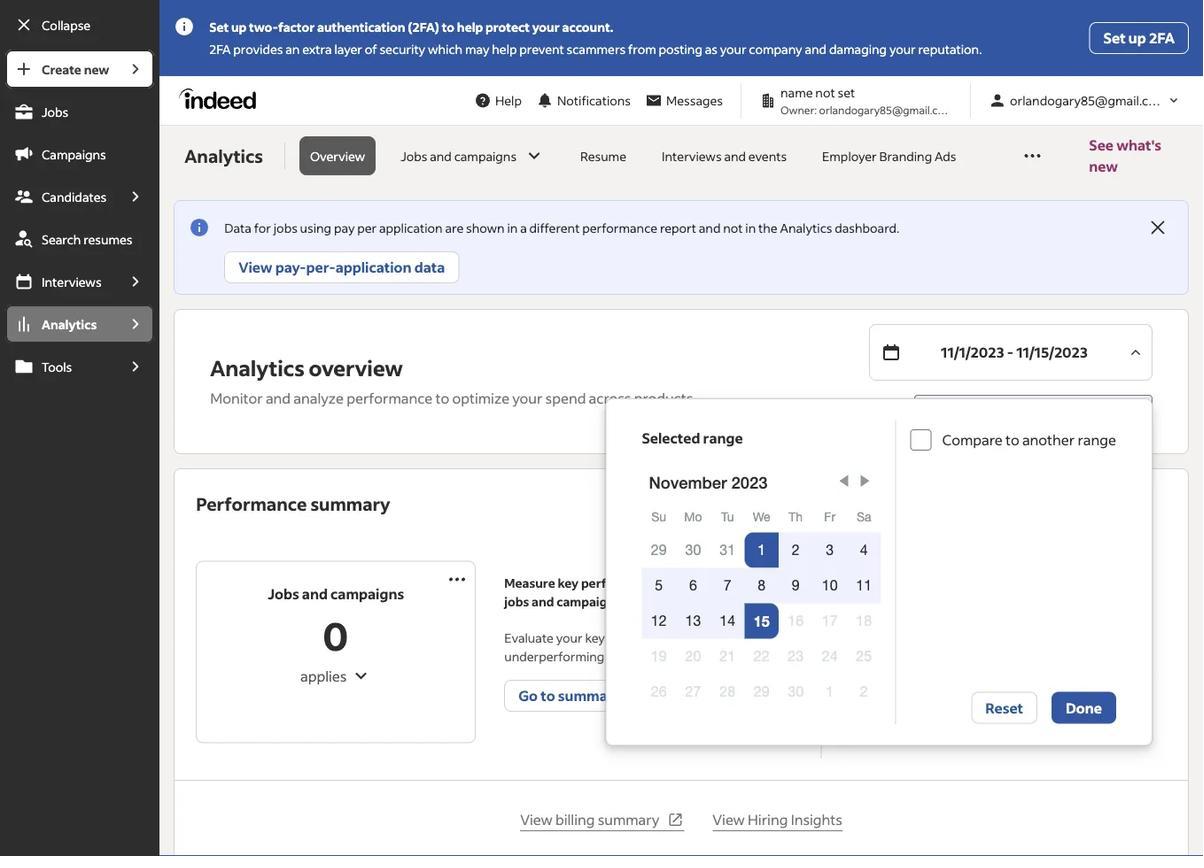 Task type: locate. For each thing, give the bounding box(es) containing it.
set up orlandogary85@gmail.com dropdown button
[[1104, 29, 1126, 47]]

tue nov 28 2023 cell
[[720, 684, 736, 701]]

your inside deep dive into your performance by comparing key metrics, like clicks and applies, across jobs and campaigns.
[[942, 630, 969, 646]]

and inside view pay-per-application data group
[[699, 220, 721, 236]]

3 row from the top
[[642, 569, 881, 604]]

the
[[759, 220, 778, 236]]

row
[[642, 502, 881, 533], [642, 533, 881, 569], [642, 569, 881, 604], [642, 639, 881, 675], [642, 675, 881, 710]]

help
[[457, 19, 483, 35], [492, 41, 517, 57]]

for right data
[[254, 220, 271, 236]]

jobs for jobs and campaigns
[[401, 148, 427, 164]]

november 2023 grid
[[642, 471, 881, 710]]

1 vertical spatial 30
[[788, 684, 804, 701]]

30 up indicators
[[685, 542, 701, 559]]

performance
[[582, 220, 658, 236], [347, 389, 433, 408], [581, 576, 659, 592], [971, 630, 1046, 646]]

performance inside view pay-per-application data group
[[582, 220, 658, 236]]

optimize
[[452, 389, 510, 408]]

0 vertical spatial 30
[[685, 542, 701, 559]]

performance down sun oct 29 2023 cell
[[581, 576, 659, 592]]

jobs down comparing
[[1093, 649, 1117, 665]]

key down deep
[[857, 649, 877, 665]]

1 vertical spatial jobs
[[401, 148, 427, 164]]

protect
[[486, 19, 530, 35]]

selected range
[[642, 429, 743, 448]]

thu nov 02 2023 cell
[[779, 533, 813, 569]]

and down 'measure' at left bottom
[[532, 594, 554, 610]]

0 horizontal spatial up
[[231, 19, 247, 35]]

not
[[816, 85, 835, 101], [723, 220, 743, 236]]

new right create
[[84, 61, 109, 77]]

1 horizontal spatial key
[[585, 630, 605, 646]]

0 horizontal spatial help
[[457, 19, 483, 35]]

applies,
[[1008, 649, 1051, 665]]

0 vertical spatial help
[[457, 19, 483, 35]]

go down campaigns.
[[872, 706, 891, 724]]

new down the see
[[1089, 157, 1118, 175]]

analytics inside menu bar
[[42, 316, 97, 332]]

to left "meet"
[[1030, 576, 1043, 592]]

0 vertical spatial 2
[[792, 542, 800, 559]]

2 inside cell
[[792, 542, 800, 559]]

set left two-
[[209, 19, 229, 35]]

0 horizontal spatial 1
[[758, 542, 766, 559]]

0 horizontal spatial view
[[239, 258, 272, 276]]

not left set
[[816, 85, 835, 101]]

0 horizontal spatial go
[[519, 687, 538, 705]]

11/1/2023 - 11/15/2023
[[941, 343, 1088, 362]]

1 vertical spatial data
[[1001, 576, 1028, 592]]

per-
[[306, 258, 336, 276]]

th
[[789, 510, 803, 525]]

1 horizontal spatial up
[[1129, 29, 1146, 47]]

2 vertical spatial key
[[857, 649, 877, 665]]

up for two-
[[231, 19, 247, 35]]

sun oct 29 2023 cell
[[651, 542, 667, 559]]

key right 'measure' at left bottom
[[558, 576, 579, 592]]

dive
[[890, 630, 914, 646]]

up left two-
[[231, 19, 247, 35]]

jobs inside evaluate your key metrics over time and identify underperforming jobs that need your attention.
[[607, 649, 631, 665]]

1 horizontal spatial report
[[969, 706, 1013, 724]]

0 vertical spatial jobs
[[42, 104, 68, 120]]

30 left fri dec 01 2023 cell
[[788, 684, 804, 701]]

1 vertical spatial across
[[1054, 649, 1091, 665]]

interviews down messages
[[662, 148, 722, 164]]

orlandogary85@gmail.com down set
[[819, 103, 954, 117]]

security
[[380, 41, 425, 57]]

2 horizontal spatial jobs
[[401, 148, 427, 164]]

set
[[838, 85, 855, 101]]

view left billing
[[520, 811, 553, 829]]

which
[[428, 41, 463, 57]]

name not set owner: orlandogary85@gmail.com
[[781, 85, 954, 117]]

for
[[254, 220, 271, 236], [724, 576, 742, 592]]

1 horizontal spatial interviews
[[662, 148, 722, 164]]

0
[[323, 611, 349, 661]]

1 horizontal spatial 30
[[788, 684, 804, 701]]

analytics inside analytics overview monitor and analyze performance to optimize your spend across products
[[210, 354, 305, 381]]

0 horizontal spatial 2
[[792, 542, 800, 559]]

29 right the tue nov 28 2023 cell
[[754, 684, 770, 701]]

jobs inside jobs link
[[42, 104, 68, 120]]

0 vertical spatial interviews
[[662, 148, 722, 164]]

november 2023
[[649, 473, 768, 492]]

mon oct 30 2023 cell
[[685, 542, 701, 559]]

1 horizontal spatial 2
[[860, 684, 868, 701]]

2 down the th
[[792, 542, 800, 559]]

tue oct 31 2023 cell
[[711, 533, 745, 569]]

1 for wed nov 01 2023 'cell'
[[758, 542, 766, 559]]

9
[[792, 578, 800, 594]]

metrics,
[[880, 649, 926, 665]]

1 horizontal spatial go
[[872, 706, 891, 724]]

jobs and campaigns 0
[[268, 585, 404, 661]]

view left pay-
[[239, 258, 272, 276]]

your up clicks
[[942, 630, 969, 646]]

21
[[720, 649, 736, 665]]

for inside measure key performance indicators for your jobs and campaigns
[[724, 576, 742, 592]]

we
[[753, 510, 771, 525]]

0 vertical spatial 1
[[758, 542, 766, 559]]

range right another
[[1078, 431, 1117, 449]]

wed nov 01 2023 cell
[[745, 533, 779, 569]]

to left another
[[1006, 431, 1020, 449]]

view left hiring
[[713, 811, 745, 829]]

1 horizontal spatial new
[[1089, 157, 1118, 175]]

jobs inside jobs and campaigns button
[[401, 148, 427, 164]]

0 vertical spatial report
[[660, 220, 696, 236]]

to up which in the left of the page
[[442, 19, 455, 35]]

to
[[442, 19, 455, 35], [436, 389, 449, 408], [1006, 431, 1020, 449], [1030, 576, 1043, 592], [541, 687, 555, 705], [894, 706, 908, 724]]

set up 2fa
[[1104, 29, 1175, 47]]

0 horizontal spatial set
[[209, 19, 229, 35]]

analytics right the
[[780, 220, 832, 236]]

menu bar containing create new
[[0, 50, 160, 857]]

tue nov 21 2023 cell
[[720, 649, 736, 665]]

1 in from the left
[[507, 220, 518, 236]]

up up orlandogary85@gmail.com dropdown button
[[1129, 29, 1146, 47]]

collapse button
[[5, 5, 154, 44]]

detailed
[[911, 706, 967, 724]]

mon nov 27 2023 cell
[[685, 684, 701, 701]]

0 horizontal spatial report
[[660, 220, 696, 236]]

4
[[860, 542, 868, 559]]

go to summary
[[519, 687, 622, 705]]

search,
[[857, 576, 901, 592]]

1 inside 'cell'
[[758, 542, 766, 559]]

15
[[754, 613, 770, 630]]

set for set up 2fa
[[1104, 29, 1126, 47]]

key inside evaluate your key metrics over time and identify underperforming jobs that need your attention.
[[585, 630, 605, 646]]

and up needs
[[938, 576, 960, 592]]

jobs inside the jobs and campaigns 0
[[268, 585, 299, 603]]

interviews and events link
[[651, 136, 798, 175]]

application down per
[[336, 258, 412, 276]]

need
[[660, 649, 689, 665]]

1 vertical spatial key
[[585, 630, 605, 646]]

analytics inside view pay-per-application data group
[[780, 220, 832, 236]]

22
[[754, 649, 770, 665]]

2fa
[[1149, 29, 1175, 47], [209, 41, 231, 57]]

23
[[788, 649, 804, 665]]

tools
[[42, 359, 72, 375]]

and inside set up two-factor authentication (2fa) to help protect your account. 2fa provides an extra layer of security which may help prevent scammers from posting as your company and damaging your reputation.
[[805, 41, 827, 57]]

to left optimize
[[436, 389, 449, 408]]

7
[[724, 578, 732, 594]]

analytics overview monitor and analyze performance to optimize your spend across products
[[210, 354, 693, 408]]

0 horizontal spatial not
[[723, 220, 743, 236]]

key
[[558, 576, 579, 592], [585, 630, 605, 646], [857, 649, 877, 665]]

sun nov 12 2023 cell
[[642, 604, 676, 639]]

performance up applies,
[[971, 630, 1046, 646]]

29 down su
[[651, 542, 667, 559]]

interviews down search resumes link at the left top of the page
[[42, 274, 102, 290]]

1 vertical spatial application
[[336, 258, 412, 276]]

1 vertical spatial 2
[[860, 684, 868, 701]]

per
[[357, 220, 377, 236]]

help up may
[[457, 19, 483, 35]]

campaigns down help button
[[454, 148, 517, 164]]

1 vertical spatial 1
[[826, 684, 834, 701]]

messages
[[666, 93, 723, 109]]

for left 8
[[724, 576, 742, 592]]

1 vertical spatial help
[[492, 41, 517, 57]]

0 vertical spatial across
[[589, 389, 631, 408]]

0 horizontal spatial orlandogary85@gmail.com
[[819, 103, 954, 117]]

1 vertical spatial new
[[1089, 157, 1118, 175]]

0 vertical spatial not
[[816, 85, 835, 101]]

campaigns for jobs and campaigns
[[454, 148, 517, 164]]

and right company at top
[[805, 41, 827, 57]]

2 for thu nov 02 2023 cell
[[792, 542, 800, 559]]

1 horizontal spatial set
[[1104, 29, 1126, 47]]

not left the
[[723, 220, 743, 236]]

performance right different
[[582, 220, 658, 236]]

campaigns inside the jobs and campaigns 0
[[331, 585, 404, 603]]

range up november 2023
[[703, 429, 743, 448]]

campaigns.
[[882, 668, 947, 684]]

your down time
[[691, 649, 718, 665]]

across
[[589, 389, 631, 408], [1054, 649, 1091, 665]]

analytics up monitor
[[210, 354, 305, 381]]

jobs inside view pay-per-application data group
[[274, 220, 298, 236]]

1 horizontal spatial range
[[1078, 431, 1117, 449]]

0 horizontal spatial jobs
[[42, 104, 68, 120]]

0 horizontal spatial across
[[589, 389, 631, 408]]

31
[[720, 542, 736, 559]]

jobs
[[274, 220, 298, 236], [504, 594, 529, 610], [607, 649, 631, 665], [1093, 649, 1117, 665]]

1 horizontal spatial not
[[816, 85, 835, 101]]

1 right thu nov 30 2023 cell
[[826, 684, 834, 701]]

jobs inside deep dive into your performance by comparing key metrics, like clicks and applies, across jobs and campaigns.
[[1093, 649, 1117, 665]]

across inside deep dive into your performance by comparing key metrics, like clicks and applies, across jobs and campaigns.
[[1054, 649, 1091, 665]]

0 horizontal spatial data
[[415, 258, 445, 276]]

campaigns up metrics
[[557, 594, 621, 610]]

20
[[685, 649, 701, 665]]

prevent
[[520, 41, 564, 57]]

search
[[42, 231, 81, 247]]

overview link
[[300, 136, 376, 175]]

1 row from the top
[[642, 502, 881, 533]]

0 horizontal spatial key
[[558, 576, 579, 592]]

and left 'analyze'
[[266, 389, 291, 408]]

and up are at the top
[[430, 148, 452, 164]]

0 vertical spatial key
[[558, 576, 579, 592]]

2 row from the top
[[642, 533, 881, 569]]

0 vertical spatial 29
[[651, 542, 667, 559]]

and inside the jobs and campaigns 0
[[302, 585, 328, 603]]

1 vertical spatial interviews
[[42, 274, 102, 290]]

15 row group
[[642, 533, 881, 710]]

1 horizontal spatial view
[[520, 811, 553, 829]]

create
[[42, 61, 81, 77]]

report right detailed
[[969, 706, 1013, 724]]

across right spend
[[589, 389, 631, 408]]

1 horizontal spatial jobs
[[268, 585, 299, 603]]

5
[[655, 578, 663, 594]]

go to summary link
[[504, 681, 636, 712]]

report
[[660, 220, 696, 236], [969, 706, 1013, 724]]

and left the
[[699, 220, 721, 236]]

set inside set up two-factor authentication (2fa) to help protect your account. 2fa provides an extra layer of security which may help prevent scammers from posting as your company and damaging your reputation.
[[209, 19, 229, 35]]

using
[[300, 220, 332, 236]]

provides
[[233, 41, 283, 57]]

performance down the overview
[[347, 389, 433, 408]]

view inside group
[[239, 258, 272, 276]]

1 horizontal spatial in
[[746, 220, 756, 236]]

and right clicks
[[983, 649, 1005, 665]]

data inside search, filter, and group data to meet your business needs
[[1001, 576, 1028, 592]]

your left spend
[[512, 389, 543, 408]]

evaluate
[[504, 630, 554, 646]]

2 horizontal spatial key
[[857, 649, 877, 665]]

analytics up tools link
[[42, 316, 97, 332]]

help button
[[467, 84, 529, 117]]

0 horizontal spatial range
[[703, 429, 743, 448]]

11
[[856, 578, 872, 594]]

and up sat dec 02 2023 cell on the right bottom of page
[[857, 668, 879, 684]]

28
[[720, 684, 736, 701]]

1 horizontal spatial orlandogary85@gmail.com
[[1010, 93, 1167, 109]]

0 horizontal spatial in
[[507, 220, 518, 236]]

1 vertical spatial summary
[[558, 687, 622, 705]]

0 horizontal spatial interviews
[[42, 274, 102, 290]]

report down interviews and events
[[660, 220, 696, 236]]

summary for go
[[558, 687, 622, 705]]

0 vertical spatial for
[[254, 220, 271, 236]]

2 horizontal spatial view
[[713, 811, 745, 829]]

2 vertical spatial summary
[[598, 811, 660, 829]]

orlandogary85@gmail.com
[[1010, 93, 1167, 109], [819, 103, 954, 117]]

set up two-factor authentication (2fa) to help protect your account. 2fa provides an extra layer of security which may help prevent scammers from posting as your company and damaging your reputation.
[[209, 19, 982, 57]]

0 horizontal spatial campaigns
[[331, 585, 404, 603]]

1 horizontal spatial campaigns
[[454, 148, 517, 164]]

-
[[1007, 343, 1014, 362]]

10
[[822, 578, 838, 594]]

0 horizontal spatial 2fa
[[209, 41, 231, 57]]

to down underperforming
[[541, 687, 555, 705]]

key left metrics
[[585, 630, 605, 646]]

fri nov 24 2023 cell
[[822, 649, 838, 665]]

1 horizontal spatial for
[[724, 576, 742, 592]]

name
[[781, 85, 813, 101]]

are
[[445, 220, 464, 236]]

your right "meet"
[[1079, 576, 1106, 592]]

1 horizontal spatial data
[[1001, 576, 1028, 592]]

2 horizontal spatial campaigns
[[557, 594, 621, 610]]

pay-
[[275, 258, 306, 276]]

to inside analytics overview monitor and analyze performance to optimize your spend across products
[[436, 389, 449, 408]]

to left detailed
[[894, 706, 908, 724]]

1 vertical spatial 29
[[754, 684, 770, 701]]

0 horizontal spatial new
[[84, 61, 109, 77]]

data inside group
[[415, 258, 445, 276]]

your
[[532, 19, 560, 35], [720, 41, 747, 57], [890, 41, 916, 57], [512, 389, 543, 408], [745, 576, 772, 592], [1079, 576, 1106, 592], [556, 630, 583, 646], [942, 630, 969, 646], [691, 649, 718, 665]]

and down 14
[[709, 630, 731, 646]]

1
[[758, 542, 766, 559], [826, 684, 834, 701]]

0 horizontal spatial 30
[[685, 542, 701, 559]]

row containing 29
[[642, 533, 881, 569]]

to inside search, filter, and group data to meet your business needs
[[1030, 576, 1043, 592]]

jobs down 'measure' at left bottom
[[504, 594, 529, 610]]

view pay-per-application data group
[[174, 200, 1189, 295]]

your right the 7
[[745, 576, 772, 592]]

orlandogary85@gmail.com up the see
[[1010, 93, 1167, 109]]

two-
[[249, 19, 278, 35]]

group
[[963, 576, 999, 592]]

up inside set up two-factor authentication (2fa) to help protect your account. 2fa provides an extra layer of security which may help prevent scammers from posting as your company and damaging your reputation.
[[231, 19, 247, 35]]

meet
[[1046, 576, 1076, 592]]

across down by
[[1054, 649, 1091, 665]]

key inside measure key performance indicators for your jobs and campaigns
[[558, 576, 579, 592]]

29 for sun oct 29 2023 cell
[[651, 542, 667, 559]]

over
[[653, 630, 679, 646]]

jobs down metrics
[[607, 649, 631, 665]]

5 row from the top
[[642, 675, 881, 710]]

2 vertical spatial jobs
[[268, 585, 299, 603]]

interviews inside menu bar
[[42, 274, 102, 290]]

0 vertical spatial new
[[84, 61, 109, 77]]

in left a
[[507, 220, 518, 236]]

go down underperforming
[[519, 687, 538, 705]]

1 for fri dec 01 2023 cell
[[826, 684, 834, 701]]

wed nov 08 2023 cell
[[745, 569, 779, 604]]

application left are at the top
[[379, 220, 443, 236]]

may
[[465, 41, 490, 57]]

evaluate your key metrics over time and identify underperforming jobs that need your attention.
[[504, 630, 778, 665]]

1 horizontal spatial 1
[[826, 684, 834, 701]]

sat dec 02 2023 cell
[[860, 684, 868, 701]]

and up 0
[[302, 585, 328, 603]]

4 row from the top
[[642, 639, 881, 675]]

15 row
[[642, 604, 881, 639]]

(2fa)
[[408, 19, 439, 35]]

1 horizontal spatial 29
[[754, 684, 770, 701]]

owner:
[[781, 103, 817, 117]]

in left the
[[746, 220, 756, 236]]

1 vertical spatial for
[[724, 576, 742, 592]]

overview
[[310, 148, 365, 164]]

campaigns inside button
[[454, 148, 517, 164]]

1 horizontal spatial help
[[492, 41, 517, 57]]

campaigns up 0
[[331, 585, 404, 603]]

up
[[231, 19, 247, 35], [1129, 29, 1146, 47]]

sat nov 18 2023 cell
[[856, 613, 872, 630]]

1 vertical spatial report
[[969, 706, 1013, 724]]

thu nov 09 2023 cell
[[779, 569, 813, 604]]

filter,
[[904, 576, 935, 592]]

0 vertical spatial data
[[415, 258, 445, 276]]

and inside analytics overview monitor and analyze performance to optimize your spend across products
[[266, 389, 291, 408]]

1 vertical spatial not
[[723, 220, 743, 236]]

data
[[224, 220, 252, 236]]

0 horizontal spatial for
[[254, 220, 271, 236]]

menu bar
[[0, 50, 160, 857]]

2fa inside set up two-factor authentication (2fa) to help protect your account. 2fa provides an extra layer of security which may help prevent scammers from posting as your company and damaging your reputation.
[[209, 41, 231, 57]]

not inside view pay-per-application data group
[[723, 220, 743, 236]]

0 horizontal spatial 29
[[651, 542, 667, 559]]

jobs left using on the top
[[274, 220, 298, 236]]

wed nov 29 2023 cell
[[754, 684, 770, 701]]

1 horizontal spatial across
[[1054, 649, 1091, 665]]

2 right fri dec 01 2023 cell
[[860, 684, 868, 701]]

go for go to detailed report
[[872, 706, 891, 724]]

help down protect
[[492, 41, 517, 57]]

performance
[[196, 493, 307, 516]]

1 down we
[[758, 542, 766, 559]]



Task type: describe. For each thing, give the bounding box(es) containing it.
view hiring insights
[[713, 811, 843, 829]]

orlandogary85@gmail.com inside dropdown button
[[1010, 93, 1167, 109]]

posting
[[659, 41, 703, 57]]

29 for 'wed nov 29 2023' cell
[[754, 684, 770, 701]]

30 for the mon oct 30 2023 cell
[[685, 542, 701, 559]]

up for 2fa
[[1129, 29, 1146, 47]]

time
[[681, 630, 707, 646]]

tools link
[[5, 347, 117, 386]]

performance inside measure key performance indicators for your jobs and campaigns
[[581, 576, 659, 592]]

campaigns inside measure key performance indicators for your jobs and campaigns
[[557, 594, 621, 610]]

0 vertical spatial summary
[[311, 493, 390, 516]]

go to detailed report
[[872, 706, 1013, 724]]

collapse
[[42, 17, 91, 33]]

attention.
[[720, 649, 776, 665]]

pay
[[334, 220, 355, 236]]

row containing 5
[[642, 569, 881, 604]]

orlandogary85@gmail.com inside name not set owner: orlandogary85@gmail.com
[[819, 103, 954, 117]]

clicks
[[950, 649, 981, 665]]

data for group
[[1001, 576, 1028, 592]]

mon nov 13 2023 cell
[[676, 604, 711, 639]]

see what's new button
[[1089, 126, 1182, 186]]

and left events
[[724, 148, 746, 164]]

your right as
[[720, 41, 747, 57]]

dashboard.
[[835, 220, 900, 236]]

to inside go to summary link
[[541, 687, 555, 705]]

as
[[705, 41, 718, 57]]

tue nov 14 2023 cell
[[711, 604, 745, 639]]

12
[[651, 613, 667, 630]]

for inside view pay-per-application data group
[[254, 220, 271, 236]]

sun nov 05 2023 cell
[[642, 569, 676, 604]]

campaigns for jobs and campaigns 0
[[331, 585, 404, 603]]

measure
[[504, 576, 555, 592]]

branding
[[879, 148, 932, 164]]

create new
[[42, 61, 109, 77]]

sun nov 26 2023 cell
[[651, 684, 667, 701]]

view for view hiring insights
[[713, 811, 745, 829]]

row containing 26
[[642, 675, 881, 710]]

fri nov 10 2023 cell
[[813, 569, 847, 604]]

0 vertical spatial application
[[379, 220, 443, 236]]

jobs inside measure key performance indicators for your jobs and campaigns
[[504, 594, 529, 610]]

reset button
[[972, 693, 1038, 725]]

sun nov 19 2023 cell
[[651, 649, 667, 665]]

business
[[857, 594, 909, 610]]

search resumes link
[[5, 220, 154, 259]]

jobs and campaigns
[[401, 148, 517, 164]]

done button
[[1052, 693, 1117, 725]]

employer branding ads
[[822, 148, 957, 164]]

data for jobs using pay per application are shown in a different performance report and not in the analytics dashboard.
[[224, 220, 900, 236]]

deep
[[857, 630, 888, 646]]

wed nov 15 2023 cell
[[745, 604, 779, 639]]

billing
[[556, 811, 595, 829]]

Compare to another range checkbox
[[910, 430, 932, 451]]

deep dive into your performance by comparing key metrics, like clicks and applies, across jobs and campaigns.
[[857, 630, 1128, 684]]

indeed home image
[[179, 88, 264, 109]]

2 in from the left
[[746, 220, 756, 236]]

to inside set up two-factor authentication (2fa) to help protect your account. 2fa provides an extra layer of security which may help prevent scammers from posting as your company and damaging your reputation.
[[442, 19, 455, 35]]

that
[[634, 649, 657, 665]]

su
[[652, 510, 667, 525]]

18
[[856, 613, 872, 630]]

from
[[628, 41, 656, 57]]

ads
[[935, 148, 957, 164]]

interviews for interviews
[[42, 274, 102, 290]]

tue nov 07 2023 cell
[[711, 569, 745, 604]]

company
[[749, 41, 803, 57]]

jobs for jobs
[[42, 104, 68, 120]]

25
[[856, 649, 872, 665]]

jobs for jobs and campaigns 0
[[268, 585, 299, 603]]

fri nov 17 2023 cell
[[822, 613, 838, 630]]

30 for thu nov 30 2023 cell
[[788, 684, 804, 701]]

a
[[520, 220, 527, 236]]

create new link
[[5, 50, 117, 89]]

mon nov 20 2023 cell
[[685, 649, 701, 665]]

overflow menu image
[[1022, 145, 1043, 167]]

thu nov 23 2023 cell
[[788, 649, 804, 665]]

interviews and events
[[662, 148, 787, 164]]

view for view pay-per-application data
[[239, 258, 272, 276]]

an
[[286, 41, 300, 57]]

view for view billing summary
[[520, 811, 553, 829]]

selected
[[642, 429, 700, 448]]

candidates link
[[5, 177, 117, 216]]

fri dec 01 2023 cell
[[826, 684, 834, 701]]

view pay-per-application data link
[[224, 252, 459, 284]]

wed nov 22 2023 cell
[[754, 649, 770, 665]]

6
[[689, 578, 697, 594]]

and inside measure key performance indicators for your jobs and campaigns
[[532, 594, 554, 610]]

employer branding ads link
[[812, 136, 967, 175]]

data for application
[[415, 258, 445, 276]]

layer
[[334, 41, 362, 57]]

your up prevent
[[532, 19, 560, 35]]

26
[[651, 684, 667, 701]]

new inside see what's new
[[1089, 157, 1118, 175]]

measure key performance indicators for your jobs and campaigns
[[504, 576, 772, 610]]

14
[[720, 613, 736, 630]]

view billing summary
[[520, 811, 660, 829]]

campaigns link
[[5, 135, 154, 174]]

account.
[[562, 19, 613, 35]]

application inside view pay-per-application data link
[[336, 258, 412, 276]]

go for go to summary
[[519, 687, 538, 705]]

monitor
[[210, 389, 263, 408]]

summary for view
[[598, 811, 660, 829]]

mon nov 06 2023 cell
[[676, 569, 711, 604]]

16
[[788, 613, 804, 630]]

2 for sat dec 02 2023 cell on the right bottom of page
[[860, 684, 868, 701]]

key inside deep dive into your performance by comparing key metrics, like clicks and applies, across jobs and campaigns.
[[857, 649, 877, 665]]

your up underperforming
[[556, 630, 583, 646]]

what's
[[1117, 136, 1162, 154]]

sat nov 11 2023 cell
[[847, 569, 881, 604]]

orlandogary85@gmail.com button
[[982, 84, 1189, 117]]

new inside menu bar
[[84, 61, 109, 77]]

11/1/2023
[[941, 343, 1005, 362]]

across inside analytics overview monitor and analyze performance to optimize your spend across products
[[589, 389, 631, 408]]

like
[[928, 649, 947, 665]]

help
[[495, 93, 522, 109]]

your right damaging
[[890, 41, 916, 57]]

resumes
[[83, 231, 132, 247]]

report inside view pay-per-application data group
[[660, 220, 696, 236]]

row containing su
[[642, 502, 881, 533]]

applies
[[300, 667, 347, 685]]

3
[[826, 542, 834, 559]]

performance inside deep dive into your performance by comparing key metrics, like clicks and applies, across jobs and campaigns.
[[971, 630, 1046, 646]]

row containing 19
[[642, 639, 881, 675]]

candidates
[[42, 189, 107, 205]]

interviews for interviews and events
[[662, 148, 722, 164]]

different
[[530, 220, 580, 236]]

your inside analytics overview monitor and analyze performance to optimize your spend across products
[[512, 389, 543, 408]]

notifications button
[[529, 81, 638, 120]]

1 horizontal spatial 2fa
[[1149, 29, 1175, 47]]

tu
[[721, 510, 734, 525]]

notifications
[[557, 93, 631, 109]]

and inside evaluate your key metrics over time and identify underperforming jobs that need your attention.
[[709, 630, 731, 646]]

analytics link
[[5, 305, 117, 344]]

november
[[649, 473, 727, 492]]

to inside 'go to detailed report' link
[[894, 706, 908, 724]]

interviews link
[[5, 262, 117, 301]]

17
[[822, 613, 838, 630]]

sat nov 25 2023 cell
[[856, 649, 872, 665]]

not inside name not set owner: orlandogary85@gmail.com
[[816, 85, 835, 101]]

performance inside analytics overview monitor and analyze performance to optimize your spend across products
[[347, 389, 433, 408]]

done
[[1066, 699, 1102, 717]]

underperforming
[[504, 649, 605, 665]]

set up 2fa link
[[1090, 22, 1189, 54]]

fri nov 03 2023 cell
[[813, 533, 847, 569]]

close image
[[1148, 217, 1169, 238]]

name not set owner: orlandogary85@gmail.com element
[[752, 83, 960, 118]]

thu nov 30 2023 cell
[[788, 684, 804, 701]]

employer
[[822, 148, 877, 164]]

search resumes
[[42, 231, 132, 247]]

extra
[[302, 41, 332, 57]]

and inside button
[[430, 148, 452, 164]]

scammers
[[567, 41, 626, 57]]

8
[[758, 578, 766, 594]]

your inside search, filter, and group data to meet your business needs
[[1079, 576, 1106, 592]]

analytics down the indeed home image
[[184, 144, 263, 167]]

and inside search, filter, and group data to meet your business needs
[[938, 576, 960, 592]]

sat nov 04 2023 cell
[[847, 533, 881, 569]]

thu nov 16 2023 cell
[[779, 604, 813, 639]]

19
[[651, 649, 667, 665]]

hiring
[[748, 811, 788, 829]]

indicators
[[662, 576, 721, 592]]

set for set up two-factor authentication (2fa) to help protect your account. 2fa provides an extra layer of security which may help prevent scammers from posting as your company and damaging your reputation.
[[209, 19, 229, 35]]

your inside measure key performance indicators for your jobs and campaigns
[[745, 576, 772, 592]]



Task type: vqa. For each thing, say whether or not it's contained in the screenshot.
the bottom new
yes



